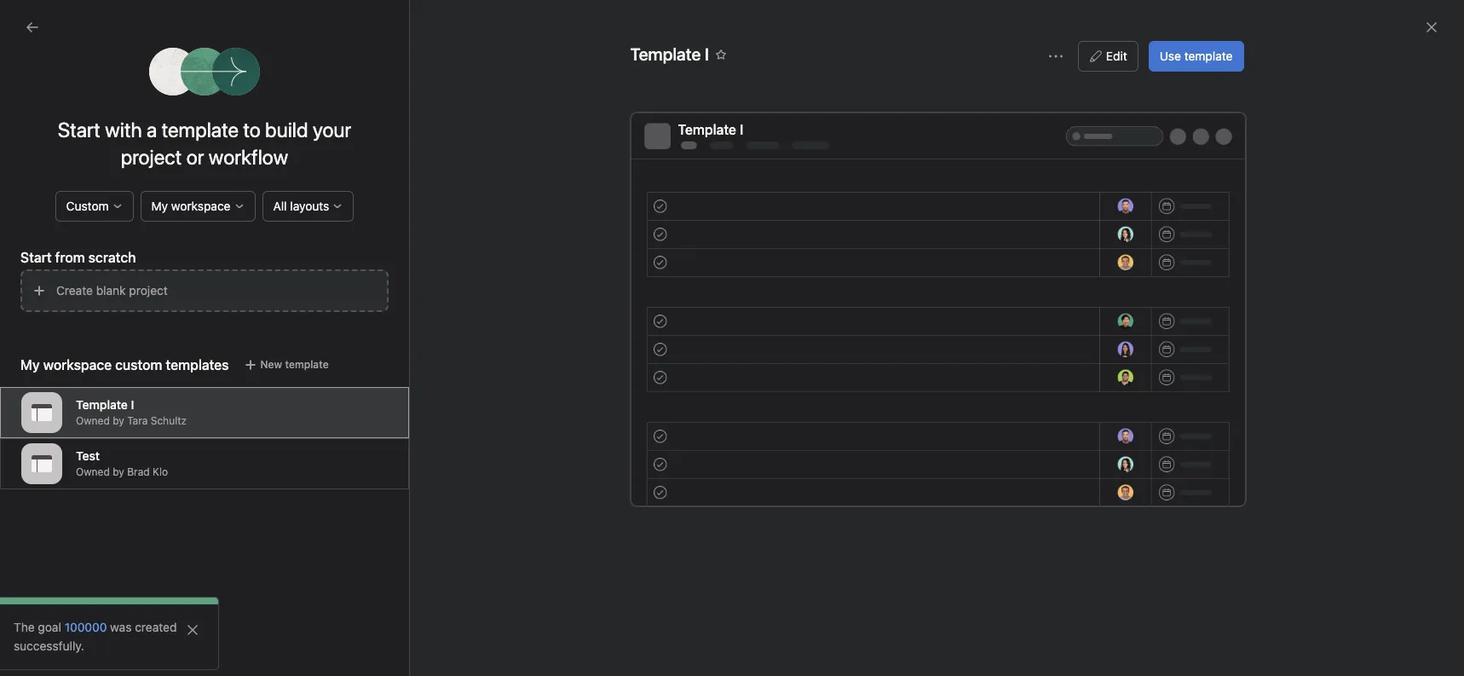 Task type: vqa. For each thing, say whether or not it's contained in the screenshot.
Projects
yes



Task type: locate. For each thing, give the bounding box(es) containing it.
100000
[[65, 620, 107, 634]]

1 horizontal spatial i
[[131, 398, 134, 412]]

start inside start with a template to build your project or workflow
[[58, 118, 100, 142]]

calendar
[[376, 80, 426, 95]]

project up portfolio
[[139, 369, 178, 384]]

0 horizontal spatial workspace
[[43, 357, 112, 373]]

1 vertical spatial by
[[113, 466, 124, 479]]

start with a template to build your project or workflow
[[58, 118, 351, 169]]

owned down 2023
[[76, 415, 110, 427]]

template inside template i owned by tara schultz
[[76, 398, 128, 412]]

workspace down giraffe testing
[[43, 357, 112, 373]]

start from scratch
[[20, 250, 136, 265]]

template
[[1185, 49, 1233, 63], [162, 118, 239, 142], [285, 358, 329, 371]]

edit button
[[1078, 41, 1139, 72]]

owned inside "test owned by brad klo"
[[76, 466, 110, 479]]

new
[[261, 358, 282, 371]]

i
[[131, 398, 134, 412], [98, 451, 101, 466]]

template up or workflow
[[162, 118, 239, 142]]

1 horizontal spatial my
[[151, 199, 168, 213]]

1 vertical spatial template
[[162, 118, 239, 142]]

all
[[273, 199, 287, 213]]

cross-
[[44, 369, 81, 384]]

1 horizontal spatial start
[[58, 118, 100, 142]]

portfolios link
[[10, 213, 194, 240]]

overview link
[[225, 80, 278, 103]]

0 vertical spatial template
[[76, 398, 128, 412]]

start
[[58, 118, 100, 142], [20, 250, 52, 265]]

0 horizontal spatial my
[[20, 357, 40, 373]]

all layouts button
[[262, 191, 354, 222]]

portfolios
[[44, 219, 97, 234]]

projects button
[[0, 312, 67, 329]]

plan
[[181, 369, 204, 384]]

template right new
[[285, 358, 329, 371]]

team button
[[0, 483, 51, 500]]

1 vertical spatial i
[[98, 451, 101, 466]]

goals
[[44, 246, 76, 261], [969, 264, 1013, 284]]

0 horizontal spatial template
[[162, 118, 239, 142]]

testing
[[85, 342, 125, 356]]

1 vertical spatial template
[[44, 451, 95, 466]]

i down octopus specimen link at the bottom of the page
[[98, 451, 101, 466]]

1 owned from the top
[[76, 415, 110, 427]]

1 vertical spatial template i
[[678, 122, 744, 137]]

2 vertical spatial template
[[285, 358, 329, 371]]

0 vertical spatial start
[[58, 118, 100, 142]]

octopus specimen
[[44, 424, 149, 438]]

0 vertical spatial project
[[121, 145, 182, 169]]

template inside start with a template to build your project or workflow
[[162, 118, 239, 142]]

0 vertical spatial workspace
[[171, 199, 231, 213]]

from scratch
[[55, 250, 136, 265]]

reporting link
[[10, 186, 194, 213]]

0 vertical spatial i
[[131, 398, 134, 412]]

or workflow
[[186, 145, 288, 169]]

create blank project button
[[20, 269, 389, 312]]

list box
[[531, 7, 940, 34]]

add goal image
[[1194, 268, 1208, 281]]

blank
[[96, 283, 126, 298]]

start for start from scratch
[[20, 250, 52, 265]]

no status (0%)
[[979, 363, 1052, 376]]

owned
[[76, 415, 110, 427], [76, 466, 110, 479]]

template right the 'use'
[[1185, 49, 1233, 63]]

template image
[[32, 454, 52, 474]]

use template
[[1160, 49, 1233, 63]]

template i left 'toggle project template starred status' image
[[630, 44, 709, 64]]

i up tara
[[131, 398, 134, 412]]

100000 link
[[65, 620, 107, 634]]

1 vertical spatial my
[[20, 357, 40, 373]]

0 horizontal spatial start
[[20, 250, 52, 265]]

owned down test
[[76, 466, 110, 479]]

0 vertical spatial by
[[113, 415, 124, 427]]

giraffe
[[44, 342, 82, 356]]

1 vertical spatial workspace
[[43, 357, 112, 373]]

i inside template i owned by tara schultz
[[131, 398, 134, 412]]

my for my workspace custom templates
[[20, 357, 40, 373]]

project down a
[[121, 145, 182, 169]]

reporting
[[44, 192, 98, 206]]

project
[[121, 145, 182, 169], [129, 283, 168, 298], [139, 369, 178, 384]]

0 vertical spatial goals
[[44, 246, 76, 261]]

1 vertical spatial start
[[20, 250, 52, 265]]

i for template i
[[98, 451, 101, 466]]

my inside popup button
[[151, 199, 168, 213]]

new template
[[261, 358, 329, 371]]

0 vertical spatial owned
[[76, 415, 110, 427]]

test
[[76, 449, 100, 463]]

test owned by brad klo
[[76, 449, 168, 479]]

0 horizontal spatial i
[[98, 451, 101, 466]]

close image
[[1426, 20, 1439, 34]]

owned inside template i owned by tara schultz
[[76, 415, 110, 427]]

start for start with a template to build your project or workflow
[[58, 118, 100, 142]]

2 horizontal spatial template
[[1185, 49, 1233, 63]]

calendar link
[[376, 80, 426, 103]]

0 horizontal spatial goals
[[44, 246, 76, 261]]

template i down 'toggle project template starred status' image
[[678, 122, 744, 137]]

template
[[76, 398, 128, 412], [44, 451, 95, 466]]

start left with
[[58, 118, 100, 142]]

schultz
[[151, 415, 187, 427]]

template up octopus specimen link at the bottom of the page
[[76, 398, 128, 412]]

project right the blank
[[129, 283, 168, 298]]

octopus
[[44, 424, 91, 438]]

template i
[[630, 44, 709, 64], [678, 122, 744, 137]]

brad
[[127, 466, 150, 479]]

project inside button
[[129, 283, 168, 298]]

by left tara
[[113, 415, 124, 427]]

0 vertical spatial my
[[151, 199, 168, 213]]

october
[[44, 396, 89, 411]]

cross-functional project plan link
[[10, 363, 204, 390]]

1 by from the top
[[113, 415, 124, 427]]

template for template i
[[44, 451, 95, 466]]

my
[[151, 199, 168, 213], [20, 357, 40, 373]]

with
[[105, 118, 142, 142]]

1 vertical spatial project
[[129, 283, 168, 298]]

2 owned from the top
[[76, 466, 110, 479]]

custom templates
[[115, 357, 229, 373]]

workspace
[[171, 199, 231, 213], [43, 357, 112, 373]]

use
[[1160, 49, 1182, 63]]

was
[[110, 620, 132, 634]]

giraffe testing
[[44, 342, 125, 356]]

0 vertical spatial template i
[[630, 44, 709, 64]]

2 vertical spatial project
[[139, 369, 178, 384]]

1 horizontal spatial template
[[285, 358, 329, 371]]

i inside 'link'
[[98, 451, 101, 466]]

by
[[113, 415, 124, 427], [113, 466, 124, 479]]

custom button
[[55, 191, 134, 222]]

1 vertical spatial owned
[[76, 466, 110, 479]]

create
[[56, 283, 93, 298]]

toggle project template starred status image
[[716, 49, 726, 60]]

1 horizontal spatial workspace
[[171, 199, 231, 213]]

template i link
[[10, 445, 194, 472]]

workspace inside popup button
[[171, 199, 231, 213]]

start down portfolios
[[20, 250, 52, 265]]

2 by from the top
[[113, 466, 124, 479]]

by left brad
[[113, 466, 124, 479]]

0 vertical spatial template
[[1185, 49, 1233, 63]]

inbox link
[[10, 107, 194, 134]]

template down octopus
[[44, 451, 95, 466]]

project for functional
[[139, 369, 178, 384]]

goals link
[[10, 240, 194, 268]]

use template button
[[1149, 41, 1244, 72]]

template inside 'link'
[[44, 451, 95, 466]]

1 vertical spatial goals
[[969, 264, 1013, 284]]

workspace down or workflow
[[171, 199, 231, 213]]



Task type: describe. For each thing, give the bounding box(es) containing it.
klo
[[153, 466, 168, 479]]

my workspace
[[225, 52, 336, 72]]

tara
[[127, 415, 148, 427]]

overview
[[225, 80, 278, 95]]

new template button
[[236, 353, 336, 377]]

giraffe testing link
[[10, 336, 194, 363]]

team
[[20, 483, 51, 498]]

1 horizontal spatial goals
[[969, 264, 1013, 284]]

goal
[[38, 620, 61, 634]]

layouts
[[290, 199, 329, 213]]

close image
[[186, 623, 200, 637]]

workspace for my workspace custom templates
[[43, 357, 112, 373]]

to
[[243, 118, 261, 142]]

created
[[135, 620, 177, 634]]

(0%)
[[1028, 363, 1052, 376]]

the goal 100000
[[14, 620, 107, 634]]

i for template i owned by tara schultz
[[131, 398, 134, 412]]

project inside start with a template to build your project or workflow
[[121, 145, 182, 169]]

template i
[[44, 451, 101, 466]]

october 2023 portfolio link
[[10, 390, 194, 418]]

portfolio
[[125, 396, 171, 411]]

edit
[[1107, 49, 1128, 63]]

•
[[1055, 363, 1060, 376]]

show options image
[[1049, 49, 1063, 63]]

projects element
[[0, 305, 205, 476]]

status
[[996, 363, 1025, 376]]

my workspace
[[151, 199, 231, 213]]

a
[[147, 118, 157, 142]]

all layouts
[[273, 199, 329, 213]]

template image
[[32, 402, 52, 423]]

specimen
[[94, 424, 149, 438]]

successfully.
[[14, 639, 84, 653]]

my workspace custom templates
[[20, 357, 229, 373]]

about us
[[969, 140, 1038, 159]]

create blank project
[[56, 283, 168, 298]]

octopus specimen link
[[10, 418, 194, 445]]

ts
[[1196, 363, 1209, 376]]

template i owned by tara schultz
[[76, 398, 187, 427]]

go back image
[[26, 20, 39, 34]]

projects
[[20, 313, 67, 327]]

functional
[[81, 369, 136, 384]]

my for my workspace
[[151, 199, 168, 213]]

template for template i owned by tara schultz
[[76, 398, 128, 412]]

template for new template
[[285, 358, 329, 371]]

workspace for my workspace
[[171, 199, 231, 213]]

2023
[[93, 396, 122, 411]]

cross-functional project plan
[[44, 369, 204, 384]]

the
[[14, 620, 35, 634]]

custom
[[66, 199, 109, 213]]

my workspace button
[[140, 191, 255, 222]]

by inside template i owned by tara schultz
[[113, 415, 124, 427]]

hide sidebar image
[[22, 14, 36, 27]]

your
[[313, 118, 351, 142]]

october 2023 portfolio
[[44, 396, 171, 411]]

template for use template
[[1185, 49, 1233, 63]]

invite button
[[16, 639, 90, 669]]

insights element
[[0, 155, 205, 271]]

was created successfully.
[[14, 620, 177, 653]]

by inside "test owned by brad klo"
[[113, 466, 124, 479]]

project for blank
[[129, 283, 168, 298]]

inbox
[[44, 113, 74, 127]]

no
[[979, 363, 993, 376]]

goals inside goals 'link'
[[44, 246, 76, 261]]

build
[[265, 118, 308, 142]]

invite
[[48, 646, 79, 661]]



